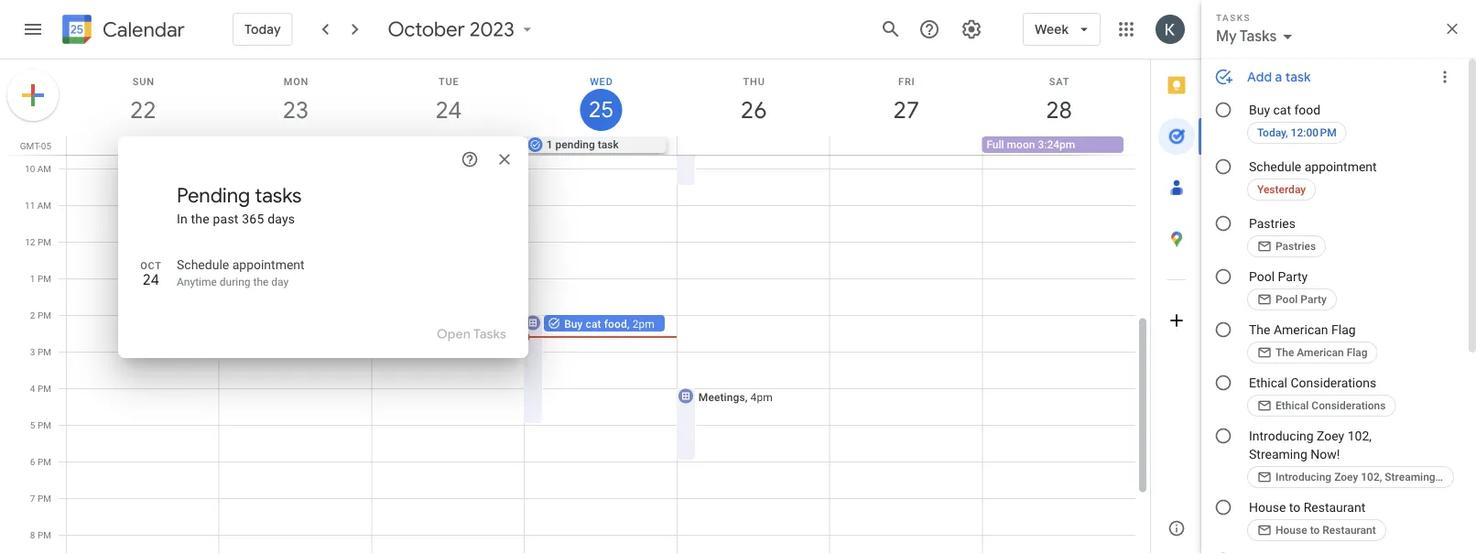 Task type: vqa. For each thing, say whether or not it's contained in the screenshot.
SEARCH FOR PEOPLE text box
no



Task type: locate. For each thing, give the bounding box(es) containing it.
3 pm from the top
[[38, 310, 51, 321]]

1 vertical spatial 1
[[30, 273, 35, 284]]

schedule
[[393, 138, 439, 151], [177, 257, 229, 272]]

0 vertical spatial 1
[[547, 138, 553, 151]]

pm for 3 pm
[[38, 346, 51, 357]]

pm right 12
[[38, 236, 51, 247]]

tue 24
[[434, 76, 461, 125]]

appointment inside button
[[441, 138, 504, 151]]

schedule appointment anytime during the day
[[177, 257, 305, 289]]

pm for 8 pm
[[38, 530, 51, 541]]

0 vertical spatial schedule
[[393, 138, 439, 151]]

pm up 2 pm
[[38, 273, 51, 284]]

calendar heading
[[99, 17, 185, 43]]

buy
[[564, 317, 583, 330]]

the right in
[[191, 211, 210, 226]]

buy cat food , 2pm
[[564, 317, 655, 330]]

fri
[[899, 76, 916, 87]]

day
[[271, 276, 289, 289]]

24
[[434, 95, 461, 125], [143, 271, 159, 290]]

the left day at the left of page
[[253, 276, 269, 289]]

1
[[547, 138, 553, 151], [30, 273, 35, 284]]

5 pm from the top
[[38, 383, 51, 394]]

row containing schedule appointment
[[59, 137, 1151, 155]]

0 horizontal spatial schedule
[[177, 257, 229, 272]]

1 vertical spatial appointment
[[232, 257, 305, 272]]

pm right 3
[[38, 346, 51, 357]]

side panel section
[[1151, 60, 1203, 554]]

24 down tue
[[434, 95, 461, 125]]

thu 26
[[740, 76, 766, 125]]

am for 11 am
[[37, 200, 51, 211]]

1 horizontal spatial the
[[253, 276, 269, 289]]

1 left pending
[[547, 138, 553, 151]]

pm for 12 pm
[[38, 236, 51, 247]]

26 link
[[733, 89, 775, 131]]

task
[[598, 138, 619, 151]]

8 pm
[[30, 530, 51, 541]]

october 2023 button
[[381, 16, 544, 42]]

1 vertical spatial the
[[253, 276, 269, 289]]

1 vertical spatial schedule
[[177, 257, 229, 272]]

10
[[25, 163, 35, 174]]

mon
[[284, 76, 309, 87]]

0 horizontal spatial 24
[[143, 271, 159, 290]]

week button
[[1023, 7, 1101, 51]]

4 pm from the top
[[38, 346, 51, 357]]

1 horizontal spatial ,
[[746, 391, 748, 404]]

1 horizontal spatial schedule
[[393, 138, 439, 151]]

0 vertical spatial appointment
[[441, 138, 504, 151]]

365
[[242, 211, 264, 226]]

schedule appointment button
[[372, 137, 514, 153]]

12 pm
[[25, 236, 51, 247]]

appointment up 10am
[[441, 138, 504, 151]]

24 left anytime at the left
[[143, 271, 159, 290]]

past
[[213, 211, 239, 226]]

1 horizontal spatial 24
[[434, 95, 461, 125]]

24 inside oct 24
[[143, 271, 159, 290]]

schedule up anytime at the left
[[177, 257, 229, 272]]

7
[[30, 493, 35, 504]]

cat
[[586, 317, 602, 330]]

2 pm
[[30, 310, 51, 321]]

7 pm
[[30, 493, 51, 504]]

23
[[282, 95, 308, 125]]

1 pm from the top
[[38, 236, 51, 247]]

week
[[1035, 21, 1069, 38]]

the
[[191, 211, 210, 226], [253, 276, 269, 289]]

cell down '26' link at the top of page
[[677, 137, 830, 155]]

sun 22
[[129, 76, 155, 125]]

0 vertical spatial 24
[[434, 95, 461, 125]]

cell down 23 link
[[219, 137, 372, 155]]

calendar
[[103, 17, 185, 43]]

appointment inside the schedule appointment anytime during the day
[[232, 257, 305, 272]]

1 vertical spatial 24
[[143, 271, 159, 290]]

pm right "4" at the bottom
[[38, 383, 51, 394]]

7 pm from the top
[[38, 456, 51, 467]]

1 for 1 pending task
[[547, 138, 553, 151]]

pm right 7
[[38, 493, 51, 504]]

0 horizontal spatial 1
[[30, 273, 35, 284]]

2pm
[[633, 317, 655, 330]]

meetings
[[699, 391, 746, 404]]

11
[[25, 200, 35, 211]]

1 up "2"
[[30, 273, 35, 284]]

oct 24
[[140, 260, 162, 290]]

schedule appointment, october 24. list item
[[118, 250, 567, 296]]

pm
[[38, 236, 51, 247], [38, 273, 51, 284], [38, 310, 51, 321], [38, 346, 51, 357], [38, 383, 51, 394], [38, 420, 51, 431], [38, 456, 51, 467], [38, 493, 51, 504], [38, 530, 51, 541]]

2 am from the top
[[37, 200, 51, 211]]

cell
[[67, 137, 219, 155], [219, 137, 372, 155], [677, 137, 830, 155], [830, 137, 983, 155]]

10am
[[445, 171, 474, 184]]

sat 28
[[1045, 76, 1072, 125]]

1 am from the top
[[37, 163, 51, 174]]

the inside the schedule appointment anytime during the day
[[253, 276, 269, 289]]

0 horizontal spatial appointment
[[232, 257, 305, 272]]

grid containing 22
[[0, 60, 1151, 554]]

pm right 5
[[38, 420, 51, 431]]

0 horizontal spatial ,
[[627, 317, 630, 330]]

26
[[740, 95, 766, 125]]

24 for oct 24
[[143, 271, 159, 290]]

1 horizontal spatial appointment
[[441, 138, 504, 151]]

grid
[[0, 60, 1151, 554]]

pm for 2 pm
[[38, 310, 51, 321]]

pending
[[177, 182, 250, 208]]

pm right "2"
[[38, 310, 51, 321]]

pm for 4 pm
[[38, 383, 51, 394]]

appointment up day at the left of page
[[232, 257, 305, 272]]

schedule inside the schedule appointment anytime during the day
[[177, 257, 229, 272]]

cell down 22 link
[[67, 137, 219, 155]]

1 pm
[[30, 273, 51, 284]]

pm right 8
[[38, 530, 51, 541]]

8 pm from the top
[[38, 493, 51, 504]]

4 pm
[[30, 383, 51, 394]]

28
[[1045, 95, 1072, 125]]

,
[[627, 317, 630, 330], [746, 391, 748, 404]]

row
[[59, 137, 1151, 155]]

1 horizontal spatial 1
[[547, 138, 553, 151]]

1 vertical spatial am
[[37, 200, 51, 211]]

0 vertical spatial the
[[191, 211, 210, 226]]

pm for 5 pm
[[38, 420, 51, 431]]

2 pm from the top
[[38, 273, 51, 284]]

pm right 6
[[38, 456, 51, 467]]

6 pm from the top
[[38, 420, 51, 431]]

open
[[437, 326, 471, 343]]

wed
[[590, 76, 614, 87]]

3 cell from the left
[[677, 137, 830, 155]]

, left 4pm
[[746, 391, 748, 404]]

full moon 3:24pm button
[[982, 137, 1124, 153]]

9 pm from the top
[[38, 530, 51, 541]]

schedule up 10am button
[[393, 138, 439, 151]]

schedule inside the schedule appointment button
[[393, 138, 439, 151]]

am right 10
[[37, 163, 51, 174]]

23 link
[[275, 89, 317, 131]]

, left 2pm
[[627, 317, 630, 330]]

0 vertical spatial am
[[37, 163, 51, 174]]

0 vertical spatial ,
[[627, 317, 630, 330]]

moon
[[1007, 138, 1036, 151]]

am right 11
[[37, 200, 51, 211]]

tab list
[[1152, 60, 1203, 503]]

schedule for schedule appointment anytime during the day
[[177, 257, 229, 272]]

0 horizontal spatial the
[[191, 211, 210, 226]]

cell down 27
[[830, 137, 983, 155]]

1 inside button
[[547, 138, 553, 151]]

6 pm
[[30, 456, 51, 467]]

25 link
[[580, 89, 623, 131]]

gmt-
[[20, 140, 41, 151]]



Task type: describe. For each thing, give the bounding box(es) containing it.
days
[[268, 211, 295, 226]]

full moon 3:24pm
[[987, 138, 1076, 151]]

10 am
[[25, 163, 51, 174]]

3 pm
[[30, 346, 51, 357]]

3
[[30, 346, 35, 357]]

2
[[30, 310, 35, 321]]

tab list inside side panel section
[[1152, 60, 1203, 503]]

sat
[[1050, 76, 1070, 87]]

open tasks
[[437, 326, 507, 343]]

sun
[[133, 76, 155, 87]]

pending tasks in the past 365 days
[[177, 182, 302, 226]]

tasks
[[255, 182, 302, 208]]

1 for 1 pm
[[30, 273, 35, 284]]

1 vertical spatial ,
[[746, 391, 748, 404]]

open tasks button
[[430, 312, 514, 356]]

4
[[30, 383, 35, 394]]

full
[[987, 138, 1005, 151]]

schedule for schedule appointment
[[393, 138, 439, 151]]

oct
[[140, 260, 162, 271]]

22 link
[[122, 89, 164, 131]]

27 link
[[886, 89, 928, 131]]

thu
[[744, 76, 766, 87]]

5
[[30, 420, 35, 431]]

mon 23
[[282, 76, 309, 125]]

24 link
[[428, 89, 470, 131]]

05
[[41, 140, 51, 151]]

schedule appointment
[[393, 138, 504, 151]]

anytime
[[177, 276, 217, 289]]

main drawer image
[[22, 18, 44, 40]]

1 cell from the left
[[67, 137, 219, 155]]

meetings , 4pm
[[699, 391, 773, 404]]

4pm
[[751, 391, 773, 404]]

today
[[245, 21, 281, 38]]

pending
[[556, 138, 595, 151]]

pm for 6 pm
[[38, 456, 51, 467]]

12
[[25, 236, 35, 247]]

22
[[129, 95, 155, 125]]

11 am
[[25, 200, 51, 211]]

calendar element
[[59, 11, 185, 51]]

1 pending task button
[[525, 137, 666, 153]]

in
[[177, 211, 188, 226]]

food
[[604, 317, 627, 330]]

2 cell from the left
[[219, 137, 372, 155]]

3:24pm
[[1038, 138, 1076, 151]]

27
[[893, 95, 919, 125]]

6
[[30, 456, 35, 467]]

fri 27
[[893, 76, 919, 125]]

wed 25
[[588, 76, 614, 124]]

pm for 1 pm
[[38, 273, 51, 284]]

tue
[[439, 76, 459, 87]]

october
[[388, 16, 465, 42]]

8
[[30, 530, 35, 541]]

gmt-05
[[20, 140, 51, 151]]

appointment for schedule appointment anytime during the day
[[232, 257, 305, 272]]

10am button
[[371, 169, 512, 189]]

during
[[220, 276, 251, 289]]

today button
[[233, 7, 293, 51]]

5 pm
[[30, 420, 51, 431]]

25
[[588, 95, 613, 124]]

4 cell from the left
[[830, 137, 983, 155]]

the inside pending tasks in the past 365 days
[[191, 211, 210, 226]]

pm for 7 pm
[[38, 493, 51, 504]]

28 link
[[1039, 89, 1081, 131]]

tasks
[[474, 326, 507, 343]]

appointment for schedule appointment
[[441, 138, 504, 151]]

1 pending task
[[547, 138, 619, 151]]

october 2023
[[388, 16, 515, 42]]

2023
[[470, 16, 515, 42]]

settings menu image
[[961, 18, 983, 40]]

am for 10 am
[[37, 163, 51, 174]]

24 for tue 24
[[434, 95, 461, 125]]



